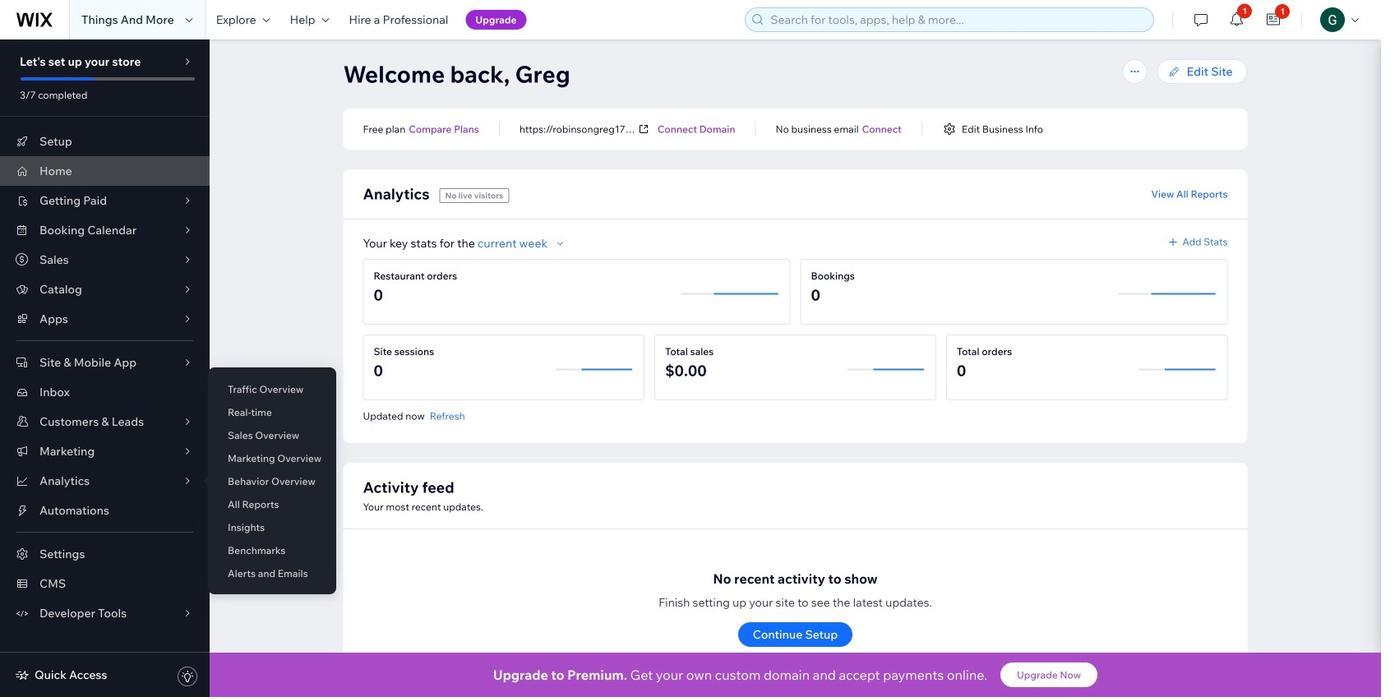 Task type: vqa. For each thing, say whether or not it's contained in the screenshot.
Sidebar element
yes



Task type: describe. For each thing, give the bounding box(es) containing it.
sidebar element
[[0, 39, 210, 697]]



Task type: locate. For each thing, give the bounding box(es) containing it.
Search for tools, apps, help & more... field
[[766, 8, 1149, 31]]



